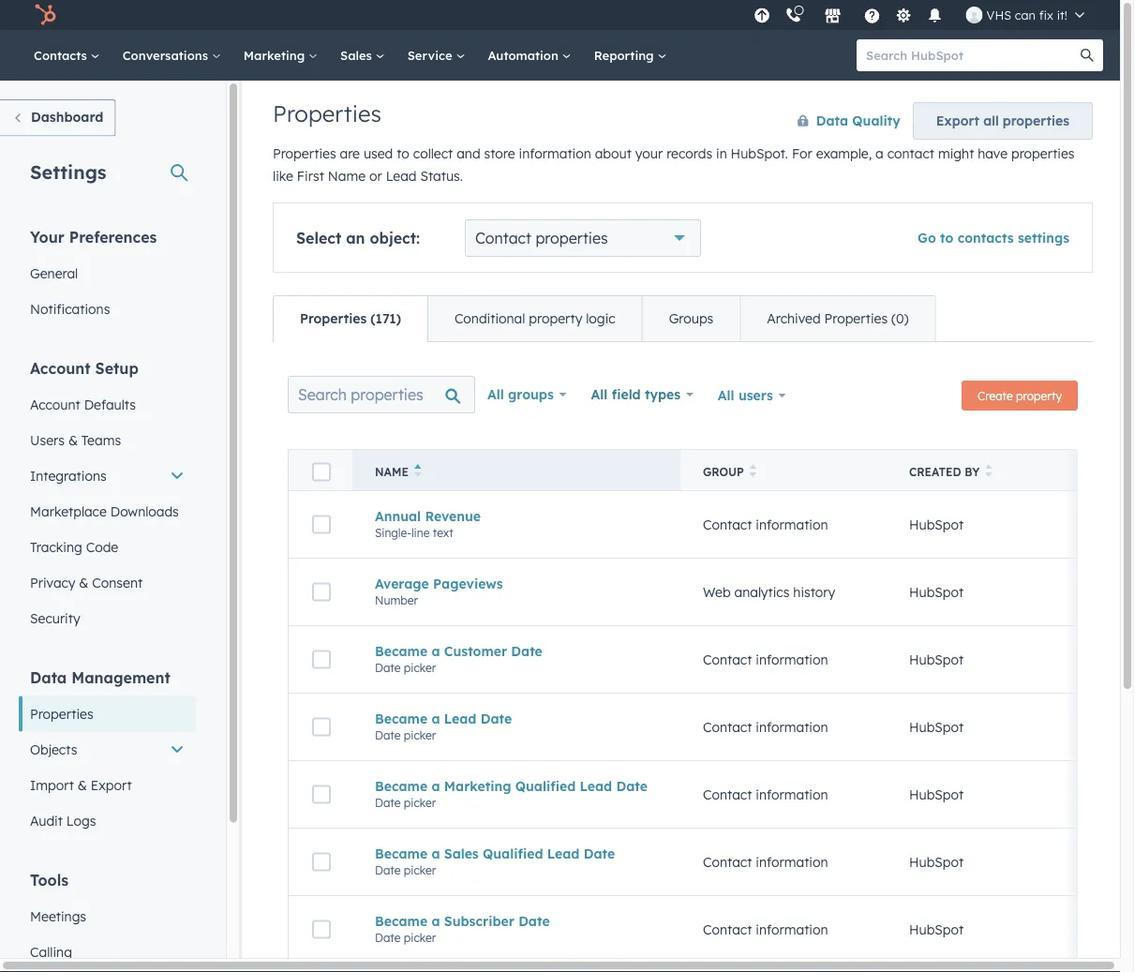 Task type: locate. For each thing, give the bounding box(es) containing it.
properties are used to collect and store information about your records in hubspot. for example, a contact might have properties like first name or lead status.
[[273, 145, 1075, 184]]

properties inside button
[[1003, 113, 1070, 129]]

contact information for became a marketing qualified lead date
[[703, 787, 829, 803]]

5 hubspot from the top
[[910, 787, 964, 803]]

hubspot for became a marketing qualified lead date
[[910, 787, 964, 803]]

sales link
[[329, 30, 396, 81]]

became inside the became a sales qualified lead date date picker
[[375, 846, 428, 862]]

Search HubSpot search field
[[857, 39, 1087, 71]]

became a subscriber date button
[[375, 913, 658, 930]]

a down became a lead date date picker at the bottom left of the page
[[432, 778, 440, 795]]

1 vertical spatial sales
[[444, 846, 479, 862]]

picker for lead
[[404, 728, 436, 742]]

account up users
[[30, 396, 80, 413]]

notifications
[[30, 301, 110, 317]]

5 contact information from the top
[[703, 854, 829, 870]]

a inside the became a customer date date picker
[[432, 643, 440, 659]]

sales
[[340, 47, 376, 63], [444, 846, 479, 862]]

0 vertical spatial account
[[30, 359, 91, 377]]

tab list
[[273, 295, 936, 342]]

a inside the became a sales qualified lead date date picker
[[432, 846, 440, 862]]

press to sort. element inside created by button
[[986, 464, 993, 480]]

property left the logic on the right
[[529, 310, 583, 327]]

all for all field types
[[591, 386, 608, 403]]

1 picker from the top
[[404, 661, 436, 675]]

6 hubspot from the top
[[910, 854, 964, 870]]

conversations
[[123, 47, 212, 63]]

(0)
[[892, 310, 909, 327]]

press to sort. element
[[750, 464, 757, 480], [986, 464, 993, 480]]

1 horizontal spatial name
[[375, 465, 409, 479]]

all groups button
[[475, 376, 579, 414]]

to right go
[[941, 230, 954, 246]]

information for became a sales qualified lead date
[[756, 854, 829, 870]]

name inside button
[[375, 465, 409, 479]]

all left 'users'
[[718, 387, 735, 404]]

1 contact information from the top
[[703, 516, 829, 533]]

annual revenue button
[[375, 508, 658, 524]]

a inside became a lead date date picker
[[432, 711, 440, 727]]

0 vertical spatial &
[[68, 432, 78, 448]]

data inside data management element
[[30, 668, 67, 687]]

audit logs
[[30, 813, 96, 829]]

calling icon image
[[785, 7, 802, 24]]

qualified up became a sales qualified lead date button
[[516, 778, 576, 795]]

lead
[[386, 168, 417, 184], [444, 711, 477, 727], [580, 778, 613, 795], [547, 846, 580, 862]]

properties up the logic on the right
[[536, 229, 608, 248]]

3 picker from the top
[[404, 796, 436, 810]]

your preferences element
[[19, 226, 196, 327]]

data up the example,
[[817, 113, 849, 129]]

tracking code link
[[19, 529, 196, 565]]

sales up subscriber
[[444, 846, 479, 862]]

qualified for marketing
[[516, 778, 576, 795]]

became inside "became a subscriber date date picker"
[[375, 913, 428, 930]]

0 vertical spatial qualified
[[516, 778, 576, 795]]

privacy & consent link
[[19, 565, 196, 601]]

export
[[937, 113, 980, 129], [91, 777, 132, 793]]

logic
[[586, 310, 616, 327]]

2 press to sort. element from the left
[[986, 464, 993, 480]]

calling
[[30, 944, 72, 960]]

property for create
[[1017, 389, 1062, 403]]

0 vertical spatial export
[[937, 113, 980, 129]]

hubspot for average pageviews
[[910, 584, 964, 600]]

properties right have
[[1012, 145, 1075, 162]]

a inside "became a marketing qualified lead date date picker"
[[432, 778, 440, 795]]

about
[[595, 145, 632, 162]]

hubspot for became a customer date
[[910, 652, 964, 668]]

0 horizontal spatial export
[[91, 777, 132, 793]]

data quality
[[817, 113, 901, 129]]

& right import
[[78, 777, 87, 793]]

import & export
[[30, 777, 132, 793]]

2 contact information from the top
[[703, 652, 829, 668]]

all left field
[[591, 386, 608, 403]]

all field types
[[591, 386, 681, 403]]

all
[[488, 386, 504, 403], [591, 386, 608, 403], [718, 387, 735, 404]]

privacy
[[30, 574, 75, 591]]

import
[[30, 777, 74, 793]]

tools element
[[19, 870, 196, 972]]

name left the 'ascending sort. press to sort descending.' element
[[375, 465, 409, 479]]

data down security
[[30, 668, 67, 687]]

information for became a marketing qualified lead date
[[756, 787, 829, 803]]

contact for annual revenue
[[703, 516, 752, 533]]

upgrade image
[[754, 8, 771, 25]]

to right used
[[397, 145, 410, 162]]

example,
[[817, 145, 872, 162]]

marketplaces button
[[814, 0, 853, 30]]

pageviews
[[433, 576, 503, 592]]

account up account defaults
[[30, 359, 91, 377]]

3 became from the top
[[375, 778, 428, 795]]

hubspot for annual revenue
[[910, 516, 964, 533]]

1 vertical spatial property
[[1017, 389, 1062, 403]]

automation
[[488, 47, 562, 63]]

field
[[612, 386, 641, 403]]

all field types button
[[579, 376, 706, 414]]

0 horizontal spatial name
[[328, 168, 366, 184]]

marketplaces image
[[825, 8, 842, 25]]

information inside the properties are used to collect and store information about your records in hubspot. for example, a contact might have properties like first name or lead status.
[[519, 145, 592, 162]]

properties inside the properties are used to collect and store information about your records in hubspot. for example, a contact might have properties like first name or lead status.
[[1012, 145, 1075, 162]]

& right users
[[68, 432, 78, 448]]

export down the objects 'button'
[[91, 777, 132, 793]]

1 horizontal spatial export
[[937, 113, 980, 129]]

became
[[375, 643, 428, 659], [375, 711, 428, 727], [375, 778, 428, 795], [375, 846, 428, 862], [375, 913, 428, 930]]

contact information
[[703, 516, 829, 533], [703, 652, 829, 668], [703, 719, 829, 735], [703, 787, 829, 803], [703, 854, 829, 870], [703, 922, 829, 938]]

code
[[86, 539, 118, 555]]

a down the became a customer date date picker
[[432, 711, 440, 727]]

contact properties
[[475, 229, 608, 248]]

picker inside became a lead date date picker
[[404, 728, 436, 742]]

0 vertical spatial data
[[817, 113, 849, 129]]

properties
[[273, 99, 382, 128], [273, 145, 336, 162], [300, 310, 367, 327], [825, 310, 888, 327], [30, 706, 93, 722]]

1 press to sort. element from the left
[[750, 464, 757, 480]]

4 hubspot from the top
[[910, 719, 964, 735]]

1 vertical spatial qualified
[[483, 846, 543, 862]]

0 horizontal spatial press to sort. element
[[750, 464, 757, 480]]

properties link
[[19, 696, 196, 732]]

marketing
[[244, 47, 309, 63], [444, 778, 512, 795]]

properties (171) link
[[274, 296, 427, 341]]

reporting link
[[583, 30, 678, 81]]

0 vertical spatial properties
[[1003, 113, 1070, 129]]

1 horizontal spatial press to sort. element
[[986, 464, 993, 480]]

qualified inside the became a sales qualified lead date date picker
[[483, 846, 543, 862]]

2 vertical spatial &
[[78, 777, 87, 793]]

1 hubspot from the top
[[910, 516, 964, 533]]

export inside data management element
[[91, 777, 132, 793]]

1 account from the top
[[30, 359, 91, 377]]

picker inside the became a customer date date picker
[[404, 661, 436, 675]]

qualified inside "became a marketing qualified lead date date picker"
[[516, 778, 576, 795]]

account setup
[[30, 359, 139, 377]]

eloise francis image
[[966, 7, 983, 23]]

contact for became a subscriber date
[[703, 922, 752, 938]]

hubspot image
[[34, 4, 56, 26]]

1 vertical spatial account
[[30, 396, 80, 413]]

customer
[[444, 643, 507, 659]]

1 horizontal spatial property
[[1017, 389, 1062, 403]]

2 horizontal spatial all
[[718, 387, 735, 404]]

property inside create property button
[[1017, 389, 1062, 403]]

5 picker from the top
[[404, 931, 436, 945]]

property inside conditional property logic link
[[529, 310, 583, 327]]

0 horizontal spatial data
[[30, 668, 67, 687]]

contact information for became a subscriber date
[[703, 922, 829, 938]]

tab panel containing all groups
[[273, 341, 1135, 972]]

1 vertical spatial &
[[79, 574, 89, 591]]

integrations button
[[19, 458, 196, 494]]

became inside "became a marketing qualified lead date date picker"
[[375, 778, 428, 795]]

& inside data management element
[[78, 777, 87, 793]]

conditional property logic
[[455, 310, 616, 327]]

a for became a lead date
[[432, 711, 440, 727]]

became a lead date button
[[375, 711, 658, 727]]

setup
[[95, 359, 139, 377]]

qualified down "became a marketing qualified lead date date picker"
[[483, 846, 543, 862]]

2 account from the top
[[30, 396, 80, 413]]

& for consent
[[79, 574, 89, 591]]

meetings link
[[19, 899, 196, 934]]

& for export
[[78, 777, 87, 793]]

1 became from the top
[[375, 643, 428, 659]]

a inside "became a subscriber date date picker"
[[432, 913, 440, 930]]

settings image
[[896, 8, 912, 25]]

0 vertical spatial sales
[[340, 47, 376, 63]]

5 became from the top
[[375, 913, 428, 930]]

vhs can fix it!
[[987, 7, 1068, 23]]

qualified
[[516, 778, 576, 795], [483, 846, 543, 862]]

a for became a marketing qualified lead date
[[432, 778, 440, 795]]

properties up the objects
[[30, 706, 93, 722]]

created
[[910, 465, 962, 479]]

properties left (0)
[[825, 310, 888, 327]]

sales inside the became a sales qualified lead date date picker
[[444, 846, 479, 862]]

sales left "service"
[[340, 47, 376, 63]]

1 horizontal spatial all
[[591, 386, 608, 403]]

3 contact information from the top
[[703, 719, 829, 735]]

marketing left sales link
[[244, 47, 309, 63]]

1 vertical spatial data
[[30, 668, 67, 687]]

4 contact information from the top
[[703, 787, 829, 803]]

0 horizontal spatial all
[[488, 386, 504, 403]]

properties up first
[[273, 145, 336, 162]]

tab panel
[[273, 341, 1135, 972]]

3 hubspot from the top
[[910, 652, 964, 668]]

hubspot
[[910, 516, 964, 533], [910, 584, 964, 600], [910, 652, 964, 668], [910, 719, 964, 735], [910, 787, 964, 803], [910, 854, 964, 870], [910, 922, 964, 938]]

press to sort. element for created by
[[986, 464, 993, 480]]

2 vertical spatial properties
[[536, 229, 608, 248]]

account
[[30, 359, 91, 377], [30, 396, 80, 413]]

marketing down became a lead date date picker at the bottom left of the page
[[444, 778, 512, 795]]

0 vertical spatial marketing
[[244, 47, 309, 63]]

properties up are
[[273, 99, 382, 128]]

became a lead date date picker
[[375, 711, 512, 742]]

dashboard link
[[0, 99, 116, 136]]

types
[[645, 386, 681, 403]]

2 picker from the top
[[404, 728, 436, 742]]

contact information for became a sales qualified lead date
[[703, 854, 829, 870]]

a inside the properties are used to collect and store information about your records in hubspot. for example, a contact might have properties like first name or lead status.
[[876, 145, 884, 162]]

1 horizontal spatial to
[[941, 230, 954, 246]]

&
[[68, 432, 78, 448], [79, 574, 89, 591], [78, 777, 87, 793]]

press to sort. image
[[986, 464, 993, 477]]

lead inside became a lead date date picker
[[444, 711, 477, 727]]

contact for became a customer date
[[703, 652, 752, 668]]

web analytics history
[[703, 584, 836, 600]]

contacts
[[34, 47, 91, 63]]

a up "became a subscriber date date picker"
[[432, 846, 440, 862]]

marketplace
[[30, 503, 107, 520]]

annual revenue single-line text
[[375, 508, 481, 540]]

1 horizontal spatial data
[[817, 113, 849, 129]]

picker
[[404, 661, 436, 675], [404, 728, 436, 742], [404, 796, 436, 810], [404, 863, 436, 878], [404, 931, 436, 945]]

export up "might" on the top right of page
[[937, 113, 980, 129]]

a left customer
[[432, 643, 440, 659]]

4 became from the top
[[375, 846, 428, 862]]

1 horizontal spatial sales
[[444, 846, 479, 862]]

all
[[984, 113, 999, 129]]

all groups
[[488, 386, 554, 403]]

picker inside the became a sales qualified lead date date picker
[[404, 863, 436, 878]]

logs
[[66, 813, 96, 829]]

2 became from the top
[[375, 711, 428, 727]]

account setup element
[[19, 358, 196, 636]]

meetings
[[30, 908, 86, 925]]

property right create
[[1017, 389, 1062, 403]]

0 vertical spatial to
[[397, 145, 410, 162]]

picker for customer
[[404, 661, 436, 675]]

a for became a subscriber date
[[432, 913, 440, 930]]

a left subscriber
[[432, 913, 440, 930]]

6 contact information from the top
[[703, 922, 829, 938]]

press to sort. element inside group button
[[750, 464, 757, 480]]

& right privacy
[[79, 574, 89, 591]]

1 vertical spatial export
[[91, 777, 132, 793]]

all left groups
[[488, 386, 504, 403]]

0 horizontal spatial marketing
[[244, 47, 309, 63]]

0 vertical spatial property
[[529, 310, 583, 327]]

became inside became a lead date date picker
[[375, 711, 428, 727]]

2 hubspot from the top
[[910, 584, 964, 600]]

service
[[408, 47, 456, 63]]

all inside popup button
[[488, 386, 504, 403]]

1 vertical spatial to
[[941, 230, 954, 246]]

properties right all
[[1003, 113, 1070, 129]]

became inside the became a customer date date picker
[[375, 643, 428, 659]]

7 hubspot from the top
[[910, 922, 964, 938]]

0 horizontal spatial property
[[529, 310, 583, 327]]

1 horizontal spatial marketing
[[444, 778, 512, 795]]

quality
[[853, 113, 901, 129]]

account inside "link"
[[30, 396, 80, 413]]

name button
[[353, 450, 681, 491]]

1 vertical spatial properties
[[1012, 145, 1075, 162]]

1 vertical spatial name
[[375, 465, 409, 479]]

press to sort. element right by
[[986, 464, 993, 480]]

to inside the properties are used to collect and store information about your records in hubspot. for example, a contact might have properties like first name or lead status.
[[397, 145, 410, 162]]

name down are
[[328, 168, 366, 184]]

0 horizontal spatial sales
[[340, 47, 376, 63]]

contact information for became a customer date
[[703, 652, 829, 668]]

press to sort. element right group
[[750, 464, 757, 480]]

0 vertical spatial name
[[328, 168, 366, 184]]

4 picker from the top
[[404, 863, 436, 878]]

your
[[636, 145, 663, 162]]

a left contact
[[876, 145, 884, 162]]

security link
[[19, 601, 196, 636]]

0 horizontal spatial to
[[397, 145, 410, 162]]

upgrade link
[[751, 5, 774, 25]]

& for teams
[[68, 432, 78, 448]]

data inside data quality 'button'
[[817, 113, 849, 129]]

data for data quality
[[817, 113, 849, 129]]

1 vertical spatial marketing
[[444, 778, 512, 795]]

group
[[703, 465, 744, 479]]

picker inside "became a subscriber date date picker"
[[404, 931, 436, 945]]

average pageviews button
[[375, 576, 658, 592]]

downloads
[[110, 503, 179, 520]]



Task type: describe. For each thing, give the bounding box(es) containing it.
became a sales qualified lead date button
[[375, 846, 658, 862]]

marketing inside "became a marketing qualified lead date date picker"
[[444, 778, 512, 795]]

became for became a marketing qualified lead date
[[375, 778, 428, 795]]

account defaults
[[30, 396, 136, 413]]

information for became a lead date
[[756, 719, 829, 735]]

general
[[30, 265, 78, 281]]

all for all users
[[718, 387, 735, 404]]

properties inside the properties are used to collect and store information about your records in hubspot. for example, a contact might have properties like first name or lead status.
[[273, 145, 336, 162]]

integrations
[[30, 467, 107, 484]]

teams
[[81, 432, 121, 448]]

export inside button
[[937, 113, 980, 129]]

ascending sort. press to sort descending. element
[[414, 464, 421, 480]]

became for became a sales qualified lead date
[[375, 846, 428, 862]]

ascending sort. press to sort descending. image
[[414, 464, 421, 477]]

line
[[412, 526, 430, 540]]

settings
[[30, 160, 106, 183]]

hubspot.
[[731, 145, 789, 162]]

average pageviews number
[[375, 576, 503, 607]]

first
[[297, 168, 324, 184]]

an
[[346, 229, 365, 248]]

go to contacts settings
[[918, 230, 1070, 246]]

users
[[739, 387, 773, 404]]

select
[[296, 229, 342, 248]]

select an object:
[[296, 229, 420, 248]]

information for became a customer date
[[756, 652, 829, 668]]

information for became a subscriber date
[[756, 922, 829, 938]]

archived properties (0)
[[767, 310, 909, 327]]

data management element
[[19, 667, 196, 839]]

single-
[[375, 526, 412, 540]]

it!
[[1057, 7, 1068, 23]]

contact for became a lead date
[[703, 719, 752, 735]]

marketplace downloads link
[[19, 494, 196, 529]]

press to sort. element for group
[[750, 464, 757, 480]]

properties left (171)
[[300, 310, 367, 327]]

average
[[375, 576, 429, 592]]

marketing link
[[232, 30, 329, 81]]

contact for became a sales qualified lead date
[[703, 854, 752, 870]]

dashboard
[[31, 109, 103, 125]]

might
[[939, 145, 975, 162]]

search image
[[1081, 49, 1094, 62]]

contact
[[888, 145, 935, 162]]

lead inside the became a sales qualified lead date date picker
[[547, 846, 580, 862]]

store
[[484, 145, 515, 162]]

groups link
[[642, 296, 740, 341]]

became a marketing qualified lead date button
[[375, 778, 658, 795]]

create property button
[[962, 381, 1078, 411]]

information for annual revenue
[[756, 516, 829, 533]]

notifications image
[[927, 8, 944, 25]]

help image
[[864, 8, 881, 25]]

go to contacts settings button
[[918, 230, 1070, 246]]

data for data management
[[30, 668, 67, 687]]

your preferences
[[30, 227, 157, 246]]

vhs can fix it! menu
[[749, 0, 1098, 30]]

account defaults link
[[19, 387, 196, 422]]

lead inside "became a marketing qualified lead date date picker"
[[580, 778, 613, 795]]

group button
[[681, 450, 887, 491]]

marketplace downloads
[[30, 503, 179, 520]]

conversations link
[[111, 30, 232, 81]]

properties (171)
[[300, 310, 401, 327]]

became for became a subscriber date
[[375, 913, 428, 930]]

a for became a customer date
[[432, 643, 440, 659]]

contacts link
[[23, 30, 111, 81]]

analytics
[[735, 584, 790, 600]]

go
[[918, 230, 937, 246]]

picker inside "became a marketing qualified lead date date picker"
[[404, 796, 436, 810]]

can
[[1015, 7, 1036, 23]]

export all properties
[[937, 113, 1070, 129]]

contact for became a marketing qualified lead date
[[703, 787, 752, 803]]

tab list containing properties (171)
[[273, 295, 936, 342]]

groups
[[669, 310, 714, 327]]

became for became a customer date
[[375, 643, 428, 659]]

(171)
[[371, 310, 401, 327]]

all for all groups
[[488, 386, 504, 403]]

status.
[[421, 168, 463, 184]]

in
[[716, 145, 727, 162]]

properties inside "popup button"
[[536, 229, 608, 248]]

became for became a lead date
[[375, 711, 428, 727]]

properties inside data management element
[[30, 706, 93, 722]]

conditional
[[455, 310, 526, 327]]

hubspot for became a lead date
[[910, 719, 964, 735]]

used
[[364, 145, 393, 162]]

became a marketing qualified lead date date picker
[[375, 778, 648, 810]]

contact inside contact properties "popup button"
[[475, 229, 532, 248]]

contact information for became a lead date
[[703, 719, 829, 735]]

property for conditional
[[529, 310, 583, 327]]

account for account setup
[[30, 359, 91, 377]]

archived
[[767, 310, 821, 327]]

picker for subscriber
[[404, 931, 436, 945]]

created by
[[910, 465, 980, 479]]

text
[[433, 526, 454, 540]]

created by button
[[887, 450, 1056, 491]]

properties inside 'link'
[[825, 310, 888, 327]]

general link
[[19, 256, 196, 291]]

marketing inside 'link'
[[244, 47, 309, 63]]

object:
[[370, 229, 420, 248]]

records
[[667, 145, 713, 162]]

history
[[794, 584, 836, 600]]

revenue
[[425, 508, 481, 524]]

hubspot for became a subscriber date
[[910, 922, 964, 938]]

annual
[[375, 508, 421, 524]]

became a customer date button
[[375, 643, 658, 659]]

settings link
[[892, 5, 916, 25]]

data quality button
[[778, 102, 902, 140]]

web
[[703, 584, 731, 600]]

name inside the properties are used to collect and store information about your records in hubspot. for example, a contact might have properties like first name or lead status.
[[328, 168, 366, 184]]

lead inside the properties are used to collect and store information about your records in hubspot. for example, a contact might have properties like first name or lead status.
[[386, 168, 417, 184]]

Search search field
[[288, 376, 475, 414]]

audit logs link
[[19, 803, 196, 839]]

contact properties button
[[465, 219, 701, 257]]

qualified for sales
[[483, 846, 543, 862]]

fix
[[1040, 7, 1054, 23]]

a for became a sales qualified lead date
[[432, 846, 440, 862]]

press to sort. image
[[750, 464, 757, 477]]

tracking
[[30, 539, 82, 555]]

users & teams
[[30, 432, 121, 448]]

all users
[[718, 387, 773, 404]]

contact information for annual revenue
[[703, 516, 829, 533]]

data management
[[30, 668, 170, 687]]

collect
[[413, 145, 453, 162]]

account for account defaults
[[30, 396, 80, 413]]

preferences
[[69, 227, 157, 246]]

users & teams link
[[19, 422, 196, 458]]

automation link
[[477, 30, 583, 81]]

became a customer date date picker
[[375, 643, 543, 675]]

are
[[340, 145, 360, 162]]

notifications button
[[920, 0, 951, 30]]

became a sales qualified lead date date picker
[[375, 846, 615, 878]]

hubspot for became a sales qualified lead date
[[910, 854, 964, 870]]



Task type: vqa. For each thing, say whether or not it's contained in the screenshot.


